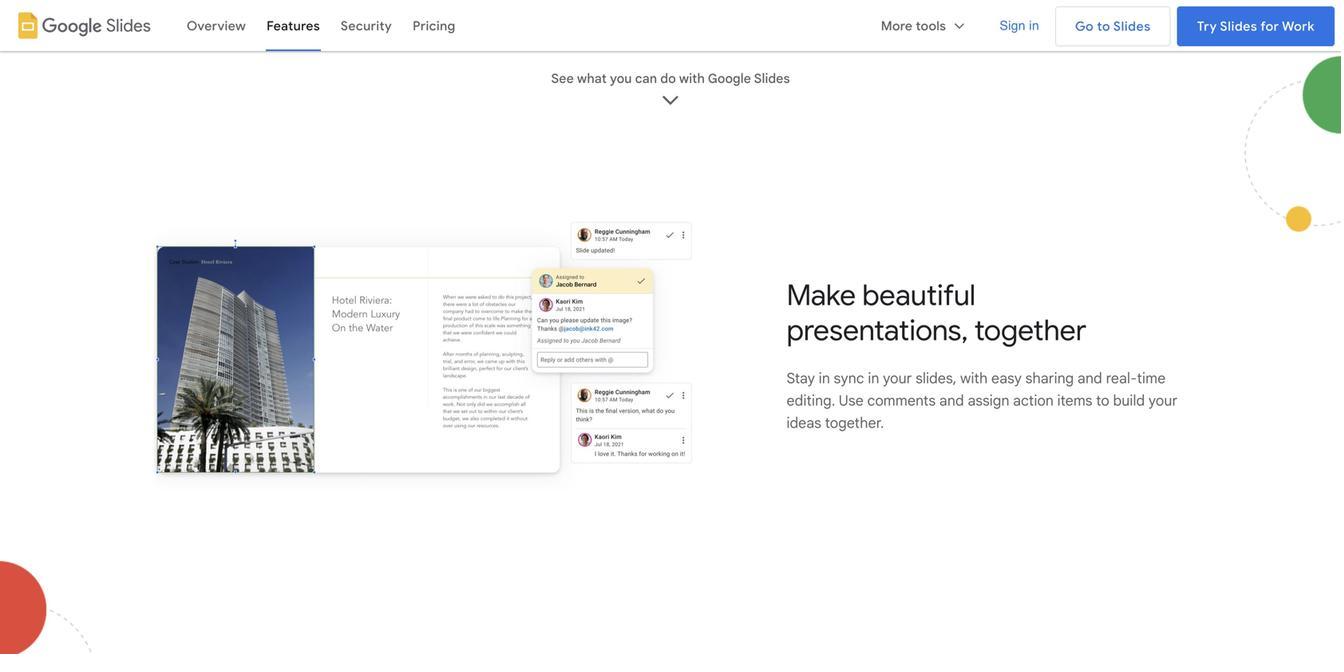 Task type: vqa. For each thing, say whether or not it's contained in the screenshot.
 search field
no



Task type: describe. For each thing, give the bounding box(es) containing it.
make
[[787, 277, 856, 314]]

easy
[[991, 370, 1022, 388]]

editing.
[[787, 392, 835, 410]]

try slides for work
[[1197, 18, 1315, 34]]

more tools link
[[871, 6, 977, 45]]

see what you can do with google slides
[[551, 71, 790, 87]]

pricing link
[[402, 6, 466, 45]]

real-
[[1106, 370, 1137, 388]]

make beautiful presentations, together
[[787, 277, 1086, 349]]

0 horizontal spatial and
[[939, 392, 964, 410]]

do
[[660, 71, 676, 87]]

sign in
[[1000, 18, 1039, 33]]

security link
[[330, 6, 402, 45]]

sync
[[834, 370, 864, 388]]

0 vertical spatial to
[[1097, 18, 1111, 34]]

comments
[[867, 392, 936, 410]]

24px image for tools
[[953, 19, 967, 33]]

in for stay
[[819, 370, 830, 388]]

try
[[1197, 18, 1217, 34]]

24px image for what
[[659, 88, 683, 112]]

overview link
[[176, 6, 256, 45]]

more tools
[[881, 18, 946, 34]]

in for sign
[[1029, 18, 1039, 33]]

sign in link
[[990, 6, 1049, 45]]

ideas
[[787, 414, 821, 432]]

stay
[[787, 370, 815, 388]]

go to slides link
[[1055, 6, 1171, 46]]

slides icon image
[[14, 11, 42, 40]]

work
[[1282, 18, 1315, 34]]

beautiful
[[862, 277, 976, 314]]

1 vertical spatial your
[[1149, 392, 1178, 410]]



Task type: locate. For each thing, give the bounding box(es) containing it.
0 horizontal spatial with
[[679, 71, 705, 87]]

1 horizontal spatial 24px image
[[953, 19, 967, 33]]

0 horizontal spatial 24px image
[[659, 88, 683, 112]]

assign
[[968, 392, 1010, 410]]

to
[[1097, 18, 1111, 34], [1096, 392, 1110, 410]]

overview
[[187, 18, 246, 34]]

and down the slides,
[[939, 392, 964, 410]]

with
[[679, 71, 705, 87], [960, 370, 988, 388]]

can
[[635, 71, 657, 87]]

24px image inside more tools link
[[953, 19, 967, 33]]

slides,
[[916, 370, 957, 388]]

0 vertical spatial 24px image
[[953, 19, 967, 33]]

slides create presentations image
[[153, 176, 693, 537]]

action
[[1013, 392, 1054, 410]]

together.
[[825, 414, 884, 432]]

0 vertical spatial with
[[679, 71, 705, 87]]

see
[[551, 71, 574, 87]]

1 horizontal spatial with
[[960, 370, 988, 388]]

0 horizontal spatial in
[[819, 370, 830, 388]]

and
[[1078, 370, 1102, 388], [939, 392, 964, 410]]

features
[[267, 18, 320, 34]]

tools
[[916, 18, 946, 34]]

for
[[1261, 18, 1279, 34]]

1 vertical spatial and
[[939, 392, 964, 410]]

try slides for work link
[[1177, 6, 1335, 46]]

slides
[[106, 15, 151, 36], [1114, 18, 1151, 34], [1220, 18, 1258, 34], [754, 71, 790, 87]]

sharing
[[1026, 370, 1074, 388]]

0 horizontal spatial your
[[883, 370, 912, 388]]

time
[[1137, 370, 1166, 388]]

1 vertical spatial to
[[1096, 392, 1110, 410]]

24px image down see what you can do with google slides
[[659, 88, 683, 112]]

go to slides
[[1075, 18, 1151, 34]]

0 vertical spatial and
[[1078, 370, 1102, 388]]

go
[[1075, 18, 1094, 34]]

list
[[159, 0, 990, 51]]

list containing overview
[[159, 0, 990, 51]]

you
[[610, 71, 632, 87]]

24px image inside see what you can do with google slides link
[[659, 88, 683, 112]]

and up items
[[1078, 370, 1102, 388]]

1 vertical spatial 24px image
[[659, 88, 683, 112]]

what
[[577, 71, 607, 87]]

your
[[883, 370, 912, 388], [1149, 392, 1178, 410]]

sign
[[1000, 18, 1026, 33]]

stay in sync in your slides, with easy sharing and real-time editing. use comments and assign action items to build your ideas together.
[[787, 370, 1178, 432]]

together
[[974, 313, 1086, 349]]

see what you can do with google slides link
[[551, 69, 790, 112]]

items
[[1057, 392, 1093, 410]]

pricing
[[413, 18, 455, 34]]

24px image right tools
[[953, 19, 967, 33]]

use
[[839, 392, 864, 410]]

in right sign
[[1029, 18, 1039, 33]]

security
[[341, 18, 392, 34]]

2 horizontal spatial in
[[1029, 18, 1039, 33]]

1 horizontal spatial in
[[868, 370, 879, 388]]

features link
[[256, 6, 330, 45]]

your down "time"
[[1149, 392, 1178, 410]]

to inside stay in sync in your slides, with easy sharing and real-time editing. use comments and assign action items to build your ideas together.
[[1096, 392, 1110, 410]]

to right go
[[1097, 18, 1111, 34]]

1 vertical spatial with
[[960, 370, 988, 388]]

with right do
[[679, 71, 705, 87]]

in
[[1029, 18, 1039, 33], [819, 370, 830, 388], [868, 370, 879, 388]]

in right sync
[[868, 370, 879, 388]]

with up "assign"
[[960, 370, 988, 388]]

to left build
[[1096, 392, 1110, 410]]

presentations,
[[787, 313, 968, 349]]

in right stay
[[819, 370, 830, 388]]

1 horizontal spatial and
[[1078, 370, 1102, 388]]

24px image
[[953, 19, 967, 33], [659, 88, 683, 112]]

slides link
[[6, 6, 158, 45]]

with inside stay in sync in your slides, with easy sharing and real-time editing. use comments and assign action items to build your ideas together.
[[960, 370, 988, 388]]

more
[[881, 18, 913, 34]]

your up comments
[[883, 370, 912, 388]]

google
[[708, 71, 751, 87]]

build
[[1113, 392, 1145, 410]]

0 vertical spatial your
[[883, 370, 912, 388]]

1 horizontal spatial your
[[1149, 392, 1178, 410]]



